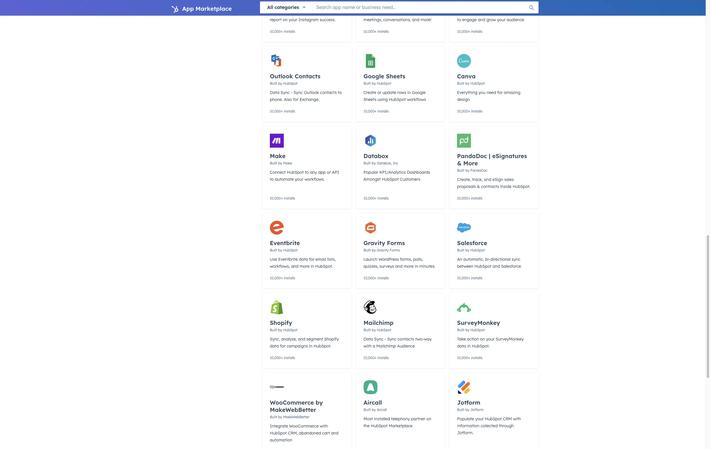 Task type: describe. For each thing, give the bounding box(es) containing it.
create
[[364, 90, 377, 95]]

a
[[373, 344, 376, 349]]

10,000 + installs for google
[[364, 109, 389, 114]]

hubspot inside populate your hubspot crm with information collected through jotform.
[[485, 417, 502, 422]]

built inside make built by make
[[270, 161, 277, 166]]

social
[[297, 10, 308, 15]]

by inside the outlook contacts built by hubspot
[[278, 81, 282, 86]]

1 vertical spatial pandadoc
[[471, 168, 488, 173]]

data sync - sync outlook contacts to phone. also for exchange.
[[270, 90, 342, 102]]

lists,
[[328, 257, 336, 262]]

outlook contacts built by hubspot
[[270, 73, 321, 86]]

use for use microsoft teams and hubspot for meetings, conversations, and more!
[[364, 10, 371, 15]]

action
[[467, 337, 479, 342]]

workflows
[[407, 97, 427, 102]]

connect
[[270, 170, 286, 175]]

built inside google sheets built by hubspot
[[364, 81, 371, 86]]

to inside data sync - sync outlook contacts to phone. also for exchange.
[[338, 90, 342, 95]]

by inside databox built by databox, inc
[[372, 161, 376, 166]]

hubspot inside mailchimp built by hubspot
[[377, 328, 392, 333]]

analyze,
[[281, 337, 297, 342]]

and inside sync, analyze, and segment shopify data for campaigns in hubspot.
[[298, 337, 306, 342]]

data for outlook
[[270, 90, 280, 95]]

workflows.
[[305, 177, 325, 182]]

+ for surveymonkey
[[469, 356, 471, 360]]

app
[[318, 170, 326, 175]]

your inside connect hubspot to any app or api to automate your workflows.
[[295, 177, 304, 182]]

email
[[316, 257, 326, 262]]

in inside take action on your surveymonkey data in hubspot.
[[468, 344, 471, 349]]

your down social
[[289, 17, 298, 22]]

+ down engage at the right of page
[[469, 29, 471, 34]]

|
[[489, 152, 491, 160]]

in inside create or update rows in google sheets using hubspot workflows
[[408, 90, 411, 95]]

crm,
[[288, 431, 298, 436]]

launch wordpress forms, polls, quizzes, surveys and more in minutes.
[[364, 257, 436, 269]]

your inside interactive forms, surveys & quizzes to engage and grow your audience
[[498, 17, 506, 22]]

+ for eventbrite
[[281, 276, 283, 281]]

sync up a
[[375, 337, 384, 342]]

10,000 for pandadoc
[[458, 196, 469, 201]]

0 vertical spatial gravity
[[364, 240, 386, 247]]

dashboards
[[407, 170, 431, 175]]

10,000 for eventbrite
[[270, 276, 281, 281]]

10,000 + installs for databox
[[364, 196, 389, 201]]

mailchimp built by hubspot
[[364, 320, 394, 333]]

to inside interactive forms, surveys & quizzes to engage and grow your audience
[[458, 17, 462, 22]]

and inside use eventbrite data for email lists, workflows, and more in hubspot.
[[291, 264, 299, 269]]

10,000 for salesforce
[[458, 276, 469, 281]]

+ for salesforce
[[469, 276, 471, 281]]

rows
[[398, 90, 407, 95]]

manage
[[270, 10, 286, 15]]

customers
[[400, 177, 421, 182]]

& for more
[[458, 160, 462, 167]]

everything
[[458, 90, 478, 95]]

esignatures
[[493, 152, 528, 160]]

databox built by databox, inc
[[364, 152, 399, 166]]

update
[[383, 90, 397, 95]]

Search app name or business need... search field
[[313, 1, 539, 13]]

installs down the meetings,
[[378, 29, 389, 34]]

with inside populate your hubspot crm with information collected through jotform.
[[514, 417, 522, 422]]

mailchimp inside data sync - sync contacts two-way with a mailchimp audience
[[377, 344, 396, 349]]

hubspot. inside sync, analyze, and segment shopify data for campaigns in hubspot.
[[314, 344, 332, 349]]

10,000 + installs for canva
[[458, 109, 483, 114]]

built inside surveymonkey built by hubspot
[[458, 328, 465, 333]]

and inside interactive forms, surveys & quizzes to engage and grow your audience
[[478, 17, 486, 22]]

automatic,
[[464, 257, 485, 262]]

cart
[[322, 431, 330, 436]]

surveymonkey built by hubspot
[[458, 320, 501, 333]]

everything you need for amazing design
[[458, 90, 521, 102]]

sync up also
[[281, 90, 290, 95]]

an
[[458, 257, 463, 262]]

salesforce built by hubspot
[[458, 240, 488, 253]]

10,000 + installs down the meetings,
[[364, 29, 389, 34]]

make built by make
[[270, 152, 292, 166]]

salesforce
[[458, 240, 488, 247]]

create or update rows in google sheets using hubspot workflows
[[364, 90, 427, 102]]

teams
[[391, 10, 404, 15]]

& inside create, track, and esign sales proposals & contracts inside hubspot.
[[477, 184, 480, 189]]

installs for shopify
[[284, 356, 295, 360]]

hubspot inside connect hubspot to any app or api to automate your workflows.
[[287, 170, 304, 175]]

and inside manage your social calendar and report on your instagram success.
[[327, 10, 334, 15]]

hubspot up social
[[283, 1, 298, 6]]

populate
[[458, 417, 475, 422]]

sheets inside google sheets built by hubspot
[[386, 73, 406, 80]]

amongst
[[364, 177, 381, 182]]

10,000 + installs for eventbrite
[[270, 276, 295, 281]]

contacts
[[295, 73, 321, 80]]

+ down report
[[281, 29, 283, 34]]

kpi/analytics
[[380, 170, 406, 175]]

by inside jotform built by jotform
[[466, 408, 470, 412]]

take
[[458, 337, 466, 342]]

+ for make
[[281, 196, 283, 201]]

you
[[479, 90, 486, 95]]

10,000 down the meetings,
[[364, 29, 375, 34]]

take action on your surveymonkey data in hubspot.
[[458, 337, 524, 349]]

in inside launch wordpress forms, polls, quizzes, surveys and more in minutes.
[[415, 264, 419, 269]]

interactive
[[458, 10, 479, 15]]

by inside google sheets built by hubspot
[[372, 81, 376, 86]]

use for use eventbrite data for email lists, workflows, and more in hubspot.
[[270, 257, 277, 262]]

the
[[364, 424, 370, 429]]

sync down mailchimp built by hubspot
[[388, 337, 397, 342]]

shopify built by hubspot
[[270, 320, 298, 333]]

built inside shopify built by hubspot
[[270, 328, 277, 333]]

quizzes
[[513, 10, 527, 15]]

- for mailchimp
[[385, 337, 386, 342]]

through
[[499, 424, 514, 429]]

hubspot inside shopify built by hubspot
[[283, 328, 298, 333]]

outlook inside the outlook contacts built by hubspot
[[270, 73, 293, 80]]

contracts
[[482, 184, 500, 189]]

wordpress
[[379, 257, 399, 262]]

collected
[[481, 424, 498, 429]]

built by hubspot for microsoft
[[364, 1, 392, 6]]

and right teams
[[405, 10, 412, 15]]

on inside most installed telephony partner on the hubspot marketplace
[[427, 417, 432, 422]]

0 vertical spatial mailchimp
[[364, 320, 394, 327]]

use eventbrite data for email lists, workflows, and more in hubspot.
[[270, 257, 336, 269]]

create,
[[458, 177, 471, 182]]

surveymonkey inside take action on your surveymonkey data in hubspot.
[[496, 337, 524, 342]]

hubspot inside the outlook contacts built by hubspot
[[283, 81, 298, 86]]

canva built by hubspot
[[458, 73, 485, 86]]

create, track, and esign sales proposals & contracts inside hubspot.
[[458, 177, 531, 189]]

segment
[[307, 337, 323, 342]]

woocommerce by makewebbetter built by makewebbetter
[[270, 399, 323, 420]]

in inside use eventbrite data for email lists, workflows, and more in hubspot.
[[311, 264, 314, 269]]

+ down the meetings,
[[375, 29, 377, 34]]

hubspot inside google sheets built by hubspot
[[377, 81, 392, 86]]

installs for databox
[[378, 196, 389, 201]]

more inside launch wordpress forms, polls, quizzes, surveys and more in minutes.
[[404, 264, 414, 269]]

10,000 + installs for salesforce
[[458, 276, 483, 281]]

surveys inside interactive forms, surveys & quizzes to engage and grow your audience
[[493, 10, 508, 15]]

for inside use microsoft teams and hubspot for meetings, conversations, and more!
[[431, 10, 437, 15]]

hubspot inside salesforce built by hubspot
[[471, 248, 485, 253]]

abandoned
[[299, 431, 321, 436]]

gravity forms built by gravity forms
[[364, 240, 405, 253]]

by inside shopify built by hubspot
[[278, 328, 282, 333]]

built inside pandadoc | esignatures & more built by pandadoc
[[458, 168, 465, 173]]

all categories
[[268, 4, 299, 10]]

forms, inside launch wordpress forms, polls, quizzes, surveys and more in minutes.
[[400, 257, 412, 262]]

1 vertical spatial gravity
[[377, 248, 389, 253]]

databox
[[364, 152, 389, 160]]

between
[[458, 264, 474, 269]]

and left more!
[[412, 17, 420, 22]]

on inside take action on your surveymonkey data in hubspot.
[[481, 337, 485, 342]]

report
[[270, 17, 282, 22]]

10,000 for mailchimp
[[364, 356, 375, 360]]

+ for pandadoc
[[469, 196, 471, 201]]

10,000 down report
[[270, 29, 281, 34]]

engage
[[463, 17, 477, 22]]

sync, analyze, and segment shopify data for campaigns in hubspot.
[[270, 337, 339, 349]]

databox,
[[377, 161, 392, 166]]

quizzes,
[[364, 264, 379, 269]]

0 vertical spatial make
[[270, 152, 286, 160]]

- for outlook
[[291, 90, 293, 95]]

and inside the integrate woocommerce with hubspot crm, abandoned cart and automation
[[331, 431, 339, 436]]

minutes.
[[420, 264, 436, 269]]

and inside launch wordpress forms, polls, quizzes, surveys and more in minutes.
[[396, 264, 403, 269]]

using
[[378, 97, 388, 102]]

+ for databox
[[375, 196, 377, 201]]

shopify inside sync, analyze, and segment shopify data for campaigns in hubspot.
[[325, 337, 339, 342]]

jotform built by jotform
[[458, 399, 484, 412]]

phone.
[[270, 97, 283, 102]]

partner
[[411, 417, 426, 422]]

0 vertical spatial pandadoc
[[458, 152, 488, 160]]

built inside databox built by databox, inc
[[364, 161, 371, 166]]

by inside gravity forms built by gravity forms
[[372, 248, 376, 253]]

connect hubspot to any app or api to automate your workflows.
[[270, 170, 339, 182]]

built inside woocommerce by makewebbetter built by makewebbetter
[[270, 415, 277, 420]]

sheets inside create or update rows in google sheets using hubspot workflows
[[364, 97, 377, 102]]

by inside aircall built by aircall
[[372, 408, 376, 412]]

10,000 for make
[[270, 196, 281, 201]]

your left social
[[287, 10, 296, 15]]

0 vertical spatial jotform
[[458, 399, 481, 407]]

0 vertical spatial makewebbetter
[[270, 407, 316, 414]]

categories
[[275, 4, 299, 10]]

launch
[[364, 257, 378, 262]]

and inside create, track, and esign sales proposals & contracts inside hubspot.
[[484, 177, 492, 182]]

built inside mailchimp built by hubspot
[[364, 328, 371, 333]]

for inside everything you need for amazing design
[[498, 90, 503, 95]]

+ for shopify
[[281, 356, 283, 360]]

inc
[[393, 161, 399, 166]]

10,000 + installs down report
[[270, 29, 295, 34]]

campaigns
[[287, 344, 308, 349]]

api
[[332, 170, 339, 175]]

data for shopify
[[270, 344, 279, 349]]



Task type: locate. For each thing, give the bounding box(es) containing it.
by inside canva built by hubspot
[[466, 81, 470, 86]]

all
[[268, 4, 273, 10]]

1 horizontal spatial with
[[364, 344, 372, 349]]

1 horizontal spatial -
[[385, 337, 386, 342]]

for right need
[[498, 90, 503, 95]]

1 horizontal spatial more
[[404, 264, 414, 269]]

woocommerce up abandoned
[[289, 424, 319, 429]]

contacts inside data sync - sync contacts two-way with a mailchimp audience
[[398, 337, 415, 342]]

hubspot up more!
[[413, 10, 430, 15]]

1 horizontal spatial sheets
[[386, 73, 406, 80]]

track,
[[472, 177, 483, 182]]

sync
[[281, 90, 290, 95], [294, 90, 303, 95], [375, 337, 384, 342], [388, 337, 397, 342]]

google inside create or update rows in google sheets using hubspot workflows
[[412, 90, 426, 95]]

built inside jotform built by jotform
[[458, 408, 465, 412]]

installs for surveymonkey
[[472, 356, 483, 360]]

use microsoft teams and hubspot for meetings, conversations, and more!
[[364, 10, 437, 22]]

automate
[[275, 177, 294, 182]]

data sync - sync contacts two-way with a mailchimp audience
[[364, 337, 432, 349]]

with right crm
[[514, 417, 522, 422]]

10,000 + installs down engage at the right of page
[[458, 29, 483, 34]]

makewebbetter up integrate at the bottom left of the page
[[270, 407, 316, 414]]

proposals
[[458, 184, 476, 189]]

built inside salesforce built by hubspot
[[458, 248, 465, 253]]

your inside populate your hubspot crm with information collected through jotform.
[[476, 417, 484, 422]]

shopify
[[270, 320, 292, 327], [325, 337, 339, 342]]

pandadoc left |
[[458, 152, 488, 160]]

built
[[270, 1, 277, 6], [364, 1, 371, 6], [458, 1, 465, 6], [270, 81, 277, 86], [364, 81, 371, 86], [458, 81, 465, 86], [270, 161, 277, 166], [364, 161, 371, 166], [458, 168, 465, 173], [270, 248, 277, 253], [364, 248, 371, 253], [458, 248, 465, 253], [270, 328, 277, 333], [364, 328, 371, 333], [458, 328, 465, 333], [364, 408, 371, 412], [458, 408, 465, 412], [270, 415, 277, 420]]

workflows,
[[270, 264, 290, 269]]

2 built by hubspot from the left
[[364, 1, 392, 6]]

0 horizontal spatial data
[[270, 90, 280, 95]]

10,000 + installs for outlook
[[270, 109, 295, 114]]

1 vertical spatial surveymonkey
[[496, 337, 524, 342]]

0 horizontal spatial marketplace
[[196, 5, 232, 12]]

hubspot inside use microsoft teams and hubspot for meetings, conversations, and more!
[[413, 10, 430, 15]]

by inside the eventbrite built by hubspot
[[278, 248, 282, 253]]

0 vertical spatial contacts
[[320, 90, 337, 95]]

1 vertical spatial aircall
[[377, 408, 387, 412]]

sync up the exchange.
[[294, 90, 303, 95]]

by inside make built by make
[[278, 161, 282, 166]]

data inside take action on your surveymonkey data in hubspot.
[[458, 344, 467, 349]]

jotform.
[[458, 431, 474, 436]]

+ for outlook
[[281, 109, 283, 114]]

10,000 down take
[[458, 356, 469, 360]]

contacts down contacts
[[320, 90, 337, 95]]

data for mailchimp
[[364, 337, 373, 342]]

10,000 + installs
[[270, 29, 295, 34], [364, 29, 389, 34], [458, 29, 483, 34], [270, 109, 295, 114], [364, 109, 389, 114], [458, 109, 483, 114], [270, 196, 295, 201], [364, 196, 389, 201], [458, 196, 483, 201], [270, 276, 295, 281], [364, 276, 389, 281], [458, 276, 483, 281], [270, 356, 295, 360], [364, 356, 389, 360], [458, 356, 483, 360]]

1 horizontal spatial contacts
[[398, 337, 415, 342]]

shopify up sync,
[[270, 320, 292, 327]]

installs for pandadoc
[[472, 196, 483, 201]]

1 vertical spatial sheets
[[364, 97, 377, 102]]

0 horizontal spatial with
[[320, 424, 328, 429]]

10,000 for outlook
[[270, 109, 281, 114]]

1 vertical spatial google
[[412, 90, 426, 95]]

salesforce.
[[502, 264, 522, 269]]

1 vertical spatial -
[[385, 337, 386, 342]]

hubspot. inside use eventbrite data for email lists, workflows, and more in hubspot.
[[315, 264, 333, 269]]

1 built by hubspot from the left
[[270, 1, 298, 6]]

10,000 + installs down proposals
[[458, 196, 483, 201]]

with inside data sync - sync contacts two-way with a mailchimp audience
[[364, 344, 372, 349]]

10,000 down quizzes,
[[364, 276, 375, 281]]

10,000 down 'design'
[[458, 109, 469, 114]]

0 vertical spatial forms,
[[480, 10, 492, 15]]

manage your social calendar and report on your instagram success.
[[270, 10, 336, 22]]

1 vertical spatial shopify
[[325, 337, 339, 342]]

for inside use eventbrite data for email lists, workflows, and more in hubspot.
[[309, 257, 315, 262]]

more down polls, on the bottom right
[[404, 264, 414, 269]]

0 horizontal spatial google
[[364, 73, 385, 80]]

- down mailchimp built by hubspot
[[385, 337, 386, 342]]

aircall
[[364, 399, 382, 407], [377, 408, 387, 412]]

& down track,
[[477, 184, 480, 189]]

by inside pandadoc | esignatures & more built by pandadoc
[[466, 168, 470, 173]]

1 horizontal spatial shopify
[[325, 337, 339, 342]]

your inside take action on your surveymonkey data in hubspot.
[[487, 337, 495, 342]]

10,000 for google
[[364, 109, 375, 114]]

and up contracts
[[484, 177, 492, 182]]

hubspot inside the integrate woocommerce with hubspot crm, abandoned cart and automation
[[270, 431, 287, 436]]

10,000 + installs for surveymonkey
[[458, 356, 483, 360]]

1 vertical spatial or
[[327, 170, 331, 175]]

sync,
[[270, 337, 280, 342]]

10,000
[[270, 29, 281, 34], [364, 29, 375, 34], [458, 29, 469, 34], [270, 109, 281, 114], [364, 109, 375, 114], [458, 109, 469, 114], [270, 196, 281, 201], [364, 196, 375, 201], [458, 196, 469, 201], [270, 276, 281, 281], [364, 276, 375, 281], [458, 276, 469, 281], [270, 356, 281, 360], [364, 356, 375, 360], [458, 356, 469, 360]]

hubspot up microsoft
[[377, 1, 392, 6]]

contacts inside data sync - sync outlook contacts to phone. also for exchange.
[[320, 90, 337, 95]]

0 vertical spatial woocommerce
[[270, 399, 314, 407]]

built by hubspot for your
[[270, 1, 298, 6]]

1 horizontal spatial or
[[378, 90, 382, 95]]

1 vertical spatial forms,
[[400, 257, 412, 262]]

1 horizontal spatial forms,
[[480, 10, 492, 15]]

0 vertical spatial surveys
[[493, 10, 508, 15]]

built inside aircall built by aircall
[[364, 408, 371, 412]]

crm
[[503, 417, 512, 422]]

2 more from the left
[[404, 264, 414, 269]]

10,000 + installs for shopify
[[270, 356, 295, 360]]

10,000 for shopify
[[270, 356, 281, 360]]

and down wordpress at the right of the page
[[396, 264, 403, 269]]

hubspot up action
[[471, 328, 485, 333]]

use inside use eventbrite data for email lists, workflows, and more in hubspot.
[[270, 257, 277, 262]]

10,000 + installs down amongst
[[364, 196, 389, 201]]

hubspot. inside create, track, and esign sales proposals & contracts inside hubspot.
[[513, 184, 531, 189]]

hubspot up automate
[[287, 170, 304, 175]]

10,000 + installs down a
[[364, 356, 389, 360]]

and
[[327, 10, 334, 15], [405, 10, 412, 15], [412, 17, 420, 22], [478, 17, 486, 22], [484, 177, 492, 182], [291, 264, 299, 269], [396, 264, 403, 269], [493, 264, 500, 269], [298, 337, 306, 342], [331, 431, 339, 436]]

aircall built by aircall
[[364, 399, 387, 412]]

& inside interactive forms, surveys & quizzes to engage and grow your audience
[[509, 10, 512, 15]]

10,000 + installs down workflows,
[[270, 276, 295, 281]]

1 vertical spatial make
[[283, 161, 292, 166]]

for left email
[[309, 257, 315, 262]]

+ down between
[[469, 276, 471, 281]]

google inside google sheets built by hubspot
[[364, 73, 385, 80]]

2 vertical spatial on
[[427, 417, 432, 422]]

1 vertical spatial use
[[270, 257, 277, 262]]

outlook
[[270, 73, 293, 80], [304, 90, 319, 95]]

10,000 for canva
[[458, 109, 469, 114]]

+
[[281, 29, 283, 34], [375, 29, 377, 34], [469, 29, 471, 34], [281, 109, 283, 114], [375, 109, 377, 114], [469, 109, 471, 114], [281, 196, 283, 201], [375, 196, 377, 201], [469, 196, 471, 201], [281, 276, 283, 281], [375, 276, 377, 281], [469, 276, 471, 281], [281, 356, 283, 360], [375, 356, 377, 360], [469, 356, 471, 360]]

1 vertical spatial contacts
[[398, 337, 415, 342]]

for up more!
[[431, 10, 437, 15]]

2 horizontal spatial &
[[509, 10, 512, 15]]

0 vertical spatial or
[[378, 90, 382, 95]]

1 vertical spatial with
[[514, 417, 522, 422]]

- inside data sync - sync outlook contacts to phone. also for exchange.
[[291, 90, 293, 95]]

hubspot inside surveymonkey built by hubspot
[[471, 328, 485, 333]]

or
[[378, 90, 382, 95], [327, 170, 331, 175]]

on right action
[[481, 337, 485, 342]]

2 vertical spatial with
[[320, 424, 328, 429]]

+ down action
[[469, 356, 471, 360]]

polls,
[[414, 257, 423, 262]]

+ for google
[[375, 109, 377, 114]]

woocommerce
[[270, 399, 314, 407], [289, 424, 319, 429]]

10,000 + installs down the using
[[364, 109, 389, 114]]

hubspot up you
[[471, 81, 485, 86]]

0 vertical spatial surveymonkey
[[458, 320, 501, 327]]

installs for eventbrite
[[284, 276, 295, 281]]

hubspot inside the eventbrite built by hubspot
[[283, 248, 298, 253]]

0 vertical spatial sheets
[[386, 73, 406, 80]]

hubspot inside canva built by hubspot
[[471, 81, 485, 86]]

by inside salesforce built by hubspot
[[466, 248, 470, 253]]

hubspot.
[[513, 184, 531, 189], [315, 264, 333, 269], [314, 344, 332, 349], [472, 344, 490, 349]]

installs down workflows,
[[284, 276, 295, 281]]

0 vertical spatial data
[[270, 90, 280, 95]]

conversations,
[[384, 17, 411, 22]]

built by hubspot up microsoft
[[364, 1, 392, 6]]

installs down engage at the right of page
[[472, 29, 483, 34]]

hubspot up data sync - sync contacts two-way with a mailchimp audience
[[377, 328, 392, 333]]

1 vertical spatial marketplace
[[389, 424, 413, 429]]

1 more from the left
[[300, 264, 310, 269]]

hubspot down installed
[[371, 424, 388, 429]]

10,000 + installs for gravity
[[364, 276, 389, 281]]

and down 'directional'
[[493, 264, 500, 269]]

0 vertical spatial aircall
[[364, 399, 382, 407]]

1 vertical spatial eventbrite
[[279, 257, 298, 262]]

hubspot. down sales
[[513, 184, 531, 189]]

aircall up installed
[[377, 408, 387, 412]]

2 horizontal spatial on
[[481, 337, 485, 342]]

10,000 + installs for make
[[270, 196, 295, 201]]

1 horizontal spatial use
[[364, 10, 371, 15]]

0 vertical spatial marketplace
[[196, 5, 232, 12]]

shopify inside shopify built by hubspot
[[270, 320, 292, 327]]

outlook inside data sync - sync outlook contacts to phone. also for exchange.
[[304, 90, 319, 95]]

forms, inside interactive forms, surveys & quizzes to engage and grow your audience
[[480, 10, 492, 15]]

marketplace inside most installed telephony partner on the hubspot marketplace
[[389, 424, 413, 429]]

hubspot up collected
[[485, 417, 502, 422]]

10,000 down amongst
[[364, 196, 375, 201]]

with inside the integrate woocommerce with hubspot crm, abandoned cart and automation
[[320, 424, 328, 429]]

pandadoc
[[458, 152, 488, 160], [471, 168, 488, 173]]

data inside data sync - sync outlook contacts to phone. also for exchange.
[[270, 90, 280, 95]]

1 horizontal spatial data
[[364, 337, 373, 342]]

built inside gravity forms built by gravity forms
[[364, 248, 371, 253]]

+ down 'design'
[[469, 109, 471, 114]]

installs for google
[[378, 109, 389, 114]]

+ down a
[[375, 356, 377, 360]]

10,000 + installs down between
[[458, 276, 483, 281]]

surveys down wordpress at the right of the page
[[380, 264, 394, 269]]

interactive forms, surveys & quizzes to engage and grow your audience
[[458, 10, 527, 22]]

bi-
[[486, 257, 491, 262]]

0 horizontal spatial sheets
[[364, 97, 377, 102]]

& for quizzes
[[509, 10, 512, 15]]

0 horizontal spatial -
[[291, 90, 293, 95]]

built by typeform
[[458, 1, 486, 6]]

most
[[364, 417, 373, 422]]

0 vertical spatial with
[[364, 344, 372, 349]]

sheets up rows
[[386, 73, 406, 80]]

woocommerce inside woocommerce by makewebbetter built by makewebbetter
[[270, 399, 314, 407]]

1 vertical spatial &
[[458, 160, 462, 167]]

installs down manage your social calendar and report on your instagram success.
[[284, 29, 295, 34]]

10,000 for databox
[[364, 196, 375, 201]]

amazing
[[504, 90, 521, 95]]

10,000 for gravity
[[364, 276, 375, 281]]

eventbrite
[[270, 240, 300, 247], [279, 257, 298, 262]]

for right also
[[293, 97, 299, 102]]

installs for salesforce
[[472, 276, 483, 281]]

hubspot inside most installed telephony partner on the hubspot marketplace
[[371, 424, 388, 429]]

0 horizontal spatial surveys
[[380, 264, 394, 269]]

contacts up audience
[[398, 337, 415, 342]]

hubspot inside "popular kpi/analytics dashboards amongst hubspot customers"
[[382, 177, 399, 182]]

hubspot. inside take action on your surveymonkey data in hubspot.
[[472, 344, 490, 349]]

10,000 + installs for pandadoc
[[458, 196, 483, 201]]

google
[[364, 73, 385, 80], [412, 90, 426, 95]]

1 horizontal spatial &
[[477, 184, 480, 189]]

&
[[509, 10, 512, 15], [458, 160, 462, 167], [477, 184, 480, 189]]

hubspot down kpi/analytics
[[382, 177, 399, 182]]

+ down workflows,
[[281, 276, 283, 281]]

1 horizontal spatial marketplace
[[389, 424, 413, 429]]

1 vertical spatial makewebbetter
[[283, 415, 310, 420]]

marketplace down telephony
[[389, 424, 413, 429]]

integrate
[[270, 424, 288, 429]]

typeform
[[471, 1, 486, 6]]

1 horizontal spatial data
[[299, 257, 308, 262]]

sales
[[505, 177, 514, 182]]

built inside the eventbrite built by hubspot
[[270, 248, 277, 253]]

installs down automate
[[284, 196, 295, 201]]

surveys inside launch wordpress forms, polls, quizzes, surveys and more in minutes.
[[380, 264, 394, 269]]

two-
[[416, 337, 424, 342]]

in inside sync, analyze, and segment shopify data for campaigns in hubspot.
[[309, 344, 313, 349]]

and up success.
[[327, 10, 334, 15]]

all categories button
[[260, 1, 313, 13]]

hubspot inside an automatic, bi-directional sync between hubspot and salesforce.
[[475, 264, 492, 269]]

0 horizontal spatial or
[[327, 170, 331, 175]]

1 horizontal spatial surveys
[[493, 10, 508, 15]]

hubspot. down action
[[472, 344, 490, 349]]

use
[[364, 10, 371, 15], [270, 257, 277, 262]]

forms, up grow on the top of the page
[[480, 10, 492, 15]]

10,000 + installs down automate
[[270, 196, 295, 201]]

or inside connect hubspot to any app or api to automate your workflows.
[[327, 170, 331, 175]]

+ for mailchimp
[[375, 356, 377, 360]]

0 vertical spatial -
[[291, 90, 293, 95]]

1 horizontal spatial on
[[427, 417, 432, 422]]

data for surveymonkey
[[458, 344, 467, 349]]

built inside canva built by hubspot
[[458, 81, 465, 86]]

forms
[[387, 240, 405, 247], [390, 248, 400, 253]]

your right automate
[[295, 177, 304, 182]]

on
[[283, 17, 288, 22], [481, 337, 485, 342], [427, 417, 432, 422]]

0 horizontal spatial use
[[270, 257, 277, 262]]

10,000 + installs down also
[[270, 109, 295, 114]]

10,000 + installs down action
[[458, 356, 483, 360]]

10,000 down automate
[[270, 196, 281, 201]]

marketplace
[[196, 5, 232, 12], [389, 424, 413, 429]]

hubspot. down email
[[315, 264, 333, 269]]

canva
[[458, 73, 476, 80]]

0 horizontal spatial shopify
[[270, 320, 292, 327]]

more inside use eventbrite data for email lists, workflows, and more in hubspot.
[[300, 264, 310, 269]]

0 vertical spatial on
[[283, 17, 288, 22]]

eventbrite built by hubspot
[[270, 240, 300, 253]]

data up phone.
[[270, 90, 280, 95]]

1 vertical spatial mailchimp
[[377, 344, 396, 349]]

built inside the outlook contacts built by hubspot
[[270, 81, 277, 86]]

2 vertical spatial &
[[477, 184, 480, 189]]

10,000 + installs for mailchimp
[[364, 356, 389, 360]]

1 horizontal spatial google
[[412, 90, 426, 95]]

& up audience
[[509, 10, 512, 15]]

also
[[284, 97, 292, 102]]

populate your hubspot crm with information collected through jotform.
[[458, 417, 522, 436]]

1 horizontal spatial outlook
[[304, 90, 319, 95]]

on inside manage your social calendar and report on your instagram success.
[[283, 17, 288, 22]]

1 horizontal spatial built by hubspot
[[364, 1, 392, 6]]

10,000 down create
[[364, 109, 375, 114]]

eventbrite inside use eventbrite data for email lists, workflows, and more in hubspot.
[[279, 257, 298, 262]]

1 vertical spatial jotform
[[471, 408, 484, 412]]

more
[[464, 160, 478, 167]]

1 vertical spatial outlook
[[304, 90, 319, 95]]

0 vertical spatial outlook
[[270, 73, 293, 80]]

10,000 for surveymonkey
[[458, 356, 469, 360]]

more right workflows,
[[300, 264, 310, 269]]

jotform
[[458, 399, 481, 407], [471, 408, 484, 412]]

installs for outlook
[[284, 109, 295, 114]]

popular kpi/analytics dashboards amongst hubspot customers
[[364, 170, 431, 182]]

& left more
[[458, 160, 462, 167]]

& inside pandadoc | esignatures & more built by pandadoc
[[458, 160, 462, 167]]

installs for gravity
[[378, 276, 389, 281]]

10,000 + installs down 'design'
[[458, 109, 483, 114]]

0 horizontal spatial contacts
[[320, 90, 337, 95]]

installs for mailchimp
[[378, 356, 389, 360]]

marketplace right app at the left top of the page
[[196, 5, 232, 12]]

+ for canva
[[469, 109, 471, 114]]

2 horizontal spatial data
[[458, 344, 467, 349]]

+ down amongst
[[375, 196, 377, 201]]

your right grow on the top of the page
[[498, 17, 506, 22]]

0 horizontal spatial &
[[458, 160, 462, 167]]

gravity
[[364, 240, 386, 247], [377, 248, 389, 253]]

for inside sync, analyze, and segment shopify data for campaigns in hubspot.
[[280, 344, 286, 349]]

installs for canva
[[472, 109, 483, 114]]

sync
[[512, 257, 521, 262]]

0 horizontal spatial more
[[300, 264, 310, 269]]

1 vertical spatial forms
[[390, 248, 400, 253]]

data inside data sync - sync contacts two-way with a mailchimp audience
[[364, 337, 373, 342]]

integrate woocommerce with hubspot crm, abandoned cart and automation
[[270, 424, 339, 443]]

installs down data sync - sync contacts two-way with a mailchimp audience
[[378, 356, 389, 360]]

gravity up launch
[[364, 240, 386, 247]]

with up cart
[[320, 424, 328, 429]]

0 vertical spatial forms
[[387, 240, 405, 247]]

installs down the using
[[378, 109, 389, 114]]

0 vertical spatial &
[[509, 10, 512, 15]]

in
[[408, 90, 411, 95], [311, 264, 314, 269], [415, 264, 419, 269], [309, 344, 313, 349], [468, 344, 471, 349]]

- inside data sync - sync contacts two-way with a mailchimp audience
[[385, 337, 386, 342]]

use inside use microsoft teams and hubspot for meetings, conversations, and more!
[[364, 10, 371, 15]]

0 horizontal spatial built by hubspot
[[270, 1, 298, 6]]

data down take
[[458, 344, 467, 349]]

success.
[[320, 17, 336, 22]]

1 vertical spatial data
[[364, 337, 373, 342]]

grow
[[487, 17, 496, 22]]

esign
[[493, 177, 504, 182]]

pandadoc up track,
[[471, 168, 488, 173]]

google up create
[[364, 73, 385, 80]]

hubspot down bi-
[[475, 264, 492, 269]]

way
[[424, 337, 432, 342]]

0 vertical spatial eventbrite
[[270, 240, 300, 247]]

data up a
[[364, 337, 373, 342]]

1 vertical spatial woocommerce
[[289, 424, 319, 429]]

app
[[182, 5, 194, 12]]

installs down also
[[284, 109, 295, 114]]

makewebbetter
[[270, 407, 316, 414], [283, 415, 310, 420]]

+ for gravity
[[375, 276, 377, 281]]

2 horizontal spatial with
[[514, 417, 522, 422]]

to
[[458, 17, 462, 22], [338, 90, 342, 95], [305, 170, 309, 175], [270, 177, 274, 182]]

an automatic, bi-directional sync between hubspot and salesforce.
[[458, 257, 522, 269]]

0 horizontal spatial forms,
[[400, 257, 412, 262]]

data
[[270, 90, 280, 95], [364, 337, 373, 342]]

installs down everything you need for amazing design
[[472, 109, 483, 114]]

10,000 down engage at the right of page
[[458, 29, 469, 34]]

by inside mailchimp built by hubspot
[[372, 328, 376, 333]]

more!
[[421, 17, 432, 22]]

hubspot up use eventbrite data for email lists, workflows, and more in hubspot.
[[283, 248, 298, 253]]

hubspot down salesforce
[[471, 248, 485, 253]]

meetings,
[[364, 17, 383, 22]]

data inside use eventbrite data for email lists, workflows, and more in hubspot.
[[299, 257, 308, 262]]

with
[[364, 344, 372, 349], [514, 417, 522, 422], [320, 424, 328, 429]]

installs
[[284, 29, 295, 34], [378, 29, 389, 34], [472, 29, 483, 34], [284, 109, 295, 114], [378, 109, 389, 114], [472, 109, 483, 114], [284, 196, 295, 201], [378, 196, 389, 201], [472, 196, 483, 201], [284, 276, 295, 281], [378, 276, 389, 281], [472, 276, 483, 281], [284, 356, 295, 360], [378, 356, 389, 360], [472, 356, 483, 360]]

10,000 + installs down quizzes,
[[364, 276, 389, 281]]

mailchimp right a
[[377, 344, 396, 349]]

woocommerce inside the integrate woocommerce with hubspot crm, abandoned cart and automation
[[289, 424, 319, 429]]

or inside create or update rows in google sheets using hubspot workflows
[[378, 90, 382, 95]]

0 vertical spatial use
[[364, 10, 371, 15]]

and right workflows,
[[291, 264, 299, 269]]

hubspot. down segment
[[314, 344, 332, 349]]

built by hubspot up manage
[[270, 1, 298, 6]]

0 horizontal spatial data
[[270, 344, 279, 349]]

use up workflows,
[[270, 257, 277, 262]]

0 horizontal spatial on
[[283, 17, 288, 22]]

0 horizontal spatial outlook
[[270, 73, 293, 80]]

0 vertical spatial google
[[364, 73, 385, 80]]

1 vertical spatial on
[[481, 337, 485, 342]]

installs down action
[[472, 356, 483, 360]]

for inside data sync - sync outlook contacts to phone. also for exchange.
[[293, 97, 299, 102]]

1 vertical spatial surveys
[[380, 264, 394, 269]]

and inside an automatic, bi-directional sync between hubspot and salesforce.
[[493, 264, 500, 269]]

0 vertical spatial shopify
[[270, 320, 292, 327]]

installs for make
[[284, 196, 295, 201]]

design
[[458, 97, 470, 102]]

your right action
[[487, 337, 495, 342]]



Task type: vqa. For each thing, say whether or not it's contained in the screenshot.
in in Create or update rows in Google Sheets using HubSpot workflows
yes



